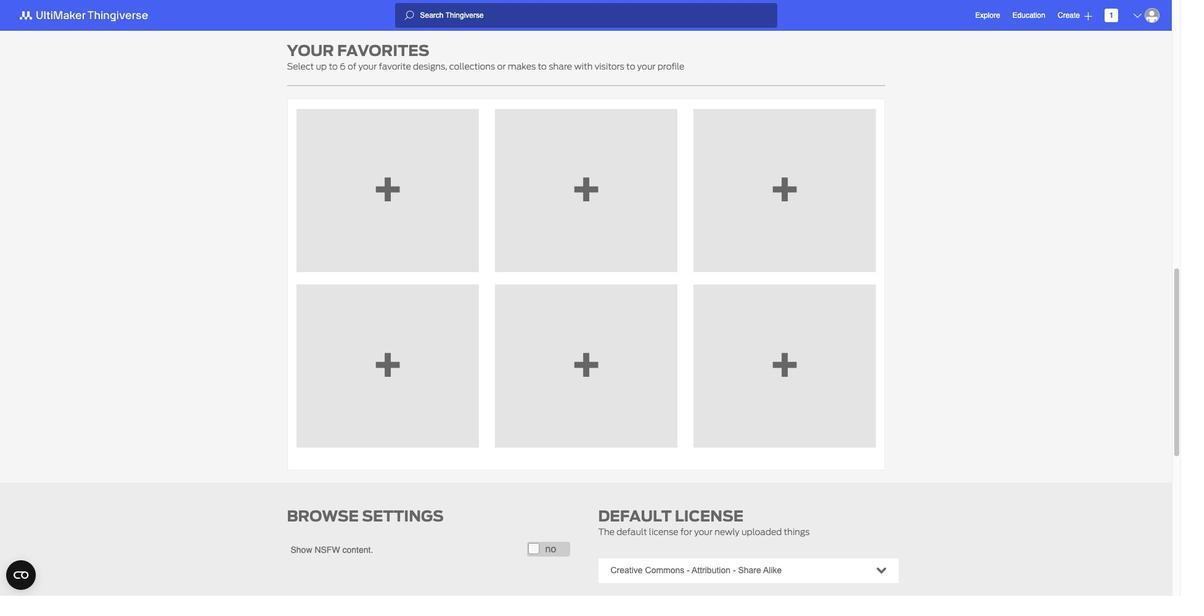 Task type: describe. For each thing, give the bounding box(es) containing it.
your inside "default license the default license for your newly uploaded things"
[[694, 528, 713, 537]]

Search Thingiverse text field
[[414, 10, 777, 20]]

education
[[1013, 11, 1046, 20]]

create
[[1058, 11, 1080, 19]]

favorite
[[379, 61, 411, 71]]

default
[[598, 506, 672, 528]]

content.
[[343, 546, 373, 556]]

settings
[[362, 506, 444, 528]]

license
[[675, 506, 744, 528]]

browse
[[287, 506, 359, 528]]

license
[[649, 528, 679, 537]]

6
[[340, 61, 346, 71]]

select
[[287, 61, 314, 71]]

0 horizontal spatial your
[[359, 61, 377, 71]]

favorites
[[337, 40, 429, 61]]

designs,
[[413, 61, 447, 71]]

visitors
[[595, 61, 625, 71]]

nsfw
[[315, 546, 340, 556]]

no
[[545, 544, 556, 555]]

of
[[348, 61, 357, 71]]

for
[[681, 528, 692, 537]]

explore
[[976, 11, 1001, 19]]

things
[[784, 528, 810, 537]]

makes
[[508, 61, 536, 71]]

your
[[287, 40, 334, 61]]

newly
[[715, 528, 740, 537]]

1 to from the left
[[329, 61, 338, 71]]

search control image
[[404, 10, 414, 20]]

profile
[[658, 61, 685, 71]]

share
[[549, 61, 572, 71]]

show
[[291, 546, 312, 556]]

avatar image
[[1145, 8, 1160, 23]]

1
[[1110, 11, 1114, 20]]

default license the default license for your newly uploaded things
[[598, 506, 810, 537]]

show nsfw content.
[[291, 546, 373, 556]]



Task type: locate. For each thing, give the bounding box(es) containing it.
plusicon image
[[1085, 12, 1093, 20]]

or
[[497, 61, 506, 71]]

to
[[329, 61, 338, 71], [538, 61, 547, 71], [627, 61, 635, 71]]

default
[[617, 528, 647, 537]]

3 to from the left
[[627, 61, 635, 71]]

2 horizontal spatial to
[[627, 61, 635, 71]]

your right of
[[359, 61, 377, 71]]

2 to from the left
[[538, 61, 547, 71]]

open widget image
[[6, 561, 36, 591]]

makerbot logo image
[[12, 8, 163, 23]]

your
[[359, 61, 377, 71], [637, 61, 656, 71], [694, 528, 713, 537]]

up
[[316, 61, 327, 71]]

1 link
[[1105, 9, 1119, 22]]

1 horizontal spatial your
[[637, 61, 656, 71]]

education link
[[1013, 9, 1046, 22]]

create button
[[1058, 5, 1093, 26]]

your right for
[[694, 528, 713, 537]]

2 horizontal spatial your
[[694, 528, 713, 537]]

the
[[598, 528, 615, 537]]

your favorites select up to 6 of your favorite designs, collections or makes to share with visitors to your profile
[[287, 40, 685, 71]]

collections
[[449, 61, 495, 71]]

with
[[574, 61, 593, 71]]

to left "6"
[[329, 61, 338, 71]]

uploaded
[[742, 528, 782, 537]]

browse settings
[[287, 506, 444, 528]]

to left "share"
[[538, 61, 547, 71]]

explore button
[[976, 5, 1001, 26]]

your left profile
[[637, 61, 656, 71]]

to right visitors
[[627, 61, 635, 71]]

0 horizontal spatial to
[[329, 61, 338, 71]]

1 horizontal spatial to
[[538, 61, 547, 71]]



Task type: vqa. For each thing, say whether or not it's contained in the screenshot.
cover photo & avatar
no



